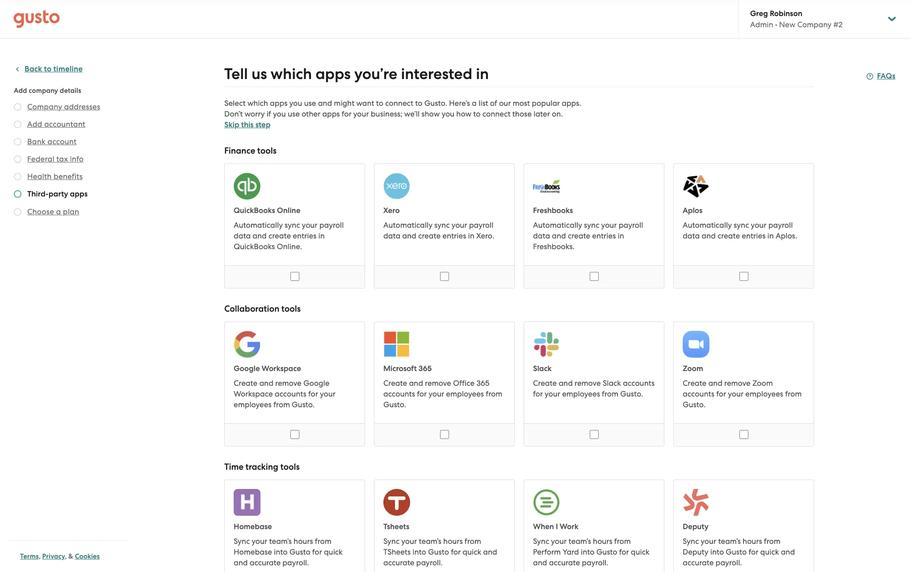 Task type: vqa. For each thing, say whether or not it's contained in the screenshot.
are
no



Task type: describe. For each thing, give the bounding box(es) containing it.
third-party apps list
[[14, 101, 124, 219]]

to down list
[[474, 110, 481, 118]]

and inside the create and remove slack accounts for your employees from gusto.
[[559, 379, 573, 388]]

0 vertical spatial connect
[[386, 99, 414, 108]]

automatically sync your payroll data and create entries in xero.
[[384, 221, 495, 241]]

•
[[776, 20, 778, 29]]

terms , privacy , & cookies
[[20, 553, 100, 561]]

finance
[[224, 146, 255, 156]]

gusto for deputy
[[726, 548, 747, 557]]

in for freshbooks
[[618, 232, 625, 241]]

show
[[422, 110, 440, 118]]

0 vertical spatial which
[[271, 65, 312, 83]]

check image for add
[[14, 121, 21, 128]]

quick inside sync your team's hours from perform yard into gusto for quick and accurate payroll.
[[631, 548, 650, 557]]

gusto for homebase
[[290, 548, 311, 557]]

and inside 'create and remove google workspace accounts for your employees from gusto.'
[[260, 379, 274, 388]]

create and remove google workspace accounts for your employees from gusto.
[[234, 379, 336, 410]]

and inside 'sync your team's hours from tsheets into gusto for quick and accurate payroll.'
[[483, 548, 498, 557]]

your inside automatically sync your payroll data and create entries in freshbooks.
[[602, 221, 617, 230]]

time tracking tools
[[224, 462, 300, 473]]

those
[[513, 110, 532, 118]]

for inside sync your team's hours from perform yard into gusto for quick and accurate payroll.
[[620, 548, 629, 557]]

cookies button
[[75, 552, 100, 562]]

sync your team's hours from homebase into gusto for quick and accurate payroll.
[[234, 537, 343, 568]]

your inside automatically sync your payroll data and create entries in xero.
[[452, 221, 467, 230]]

from inside the create and remove slack accounts for your employees from gusto.
[[602, 390, 619, 399]]

google inside 'create and remove google workspace accounts for your employees from gusto.'
[[304, 379, 330, 388]]

we'll
[[405, 110, 420, 118]]

from inside 'sync your team's hours from homebase into gusto for quick and accurate payroll.'
[[315, 537, 332, 546]]

might
[[334, 99, 355, 108]]

tell us which apps you're interested in
[[224, 65, 489, 83]]

accounts inside create and remove zoom accounts for your employees from gusto.
[[683, 390, 715, 399]]

us
[[252, 65, 267, 83]]

a inside button
[[56, 207, 61, 216]]

aplos image
[[683, 173, 710, 200]]

from inside 'create and remove google workspace accounts for your employees from gusto.'
[[274, 401, 290, 410]]

most
[[513, 99, 530, 108]]

gusto. inside create and remove zoom accounts for your employees from gusto.
[[683, 401, 706, 410]]

create for quickbooks online
[[269, 232, 291, 241]]

none button zoom
[[674, 322, 815, 447]]

none checkbox inside quickbooks online button
[[290, 272, 299, 281]]

your inside the create and remove slack accounts for your employees from gusto.
[[545, 390, 561, 399]]

greg robinson admin • new company #2
[[751, 9, 843, 29]]

none button freshbooks
[[524, 164, 665, 289]]

federal
[[27, 155, 54, 164]]

create for microsoft 365
[[384, 379, 407, 388]]

collaboration
[[224, 304, 280, 314]]

accurate for deputy
[[683, 559, 714, 568]]

sync for deputy
[[683, 537, 699, 546]]

company inside button
[[27, 102, 62, 111]]

remove for slack
[[575, 379, 601, 388]]

back
[[25, 64, 42, 74]]

interested
[[401, 65, 473, 83]]

plan
[[63, 207, 79, 216]]

gusto. inside create and remove office 365 accounts for your employees from gusto.
[[384, 401, 406, 410]]

sync for xero
[[435, 221, 450, 230]]

2 horizontal spatial you
[[442, 110, 455, 118]]

to up 'we'll'
[[415, 99, 423, 108]]

your inside sync your team's hours from perform yard into gusto for quick and accurate payroll.
[[551, 537, 567, 546]]

create and remove zoom accounts for your employees from gusto.
[[683, 379, 802, 410]]

skip
[[224, 120, 239, 130]]

sync your team's hours from perform yard into gusto for quick and accurate payroll.
[[533, 537, 650, 568]]

terms
[[20, 553, 39, 561]]

third-party apps
[[27, 190, 88, 199]]

hours for deputy
[[743, 537, 763, 546]]

0 horizontal spatial 365
[[419, 364, 432, 374]]

entries for quickbooks online
[[293, 232, 317, 241]]

popular
[[532, 99, 560, 108]]

none button xero
[[374, 164, 515, 289]]

gusto. inside select which apps you use and might want to connect to gusto. here's a list of our most popular apps. don't worry if you use other apps for your business; we'll show you how to connect those later on.
[[425, 99, 447, 108]]

create and remove slack accounts for your employees from gusto.
[[533, 379, 655, 399]]

remove for microsoft 365
[[425, 379, 451, 388]]

aplos
[[683, 206, 703, 216]]

your inside automatically sync your payroll data and create entries in aplos.
[[751, 221, 767, 230]]

from inside 'sync your team's hours from tsheets into gusto for quick and accurate payroll.'
[[465, 537, 481, 546]]

employees inside create and remove office 365 accounts for your employees from gusto.
[[446, 390, 484, 399]]

team's for homebase
[[269, 537, 292, 546]]

none button when i work
[[524, 480, 665, 573]]

admin
[[751, 20, 774, 29]]

tsheets image
[[384, 490, 410, 516]]

privacy
[[42, 553, 65, 561]]

choose a plan
[[27, 207, 79, 216]]

gusto inside sync your team's hours from perform yard into gusto for quick and accurate payroll.
[[597, 548, 618, 557]]

quick for homebase
[[324, 548, 343, 557]]

xero image
[[384, 173, 410, 200]]

xero.
[[477, 232, 495, 241]]

entries for aplos
[[742, 232, 766, 241]]

select
[[224, 99, 246, 108]]

business;
[[371, 110, 403, 118]]

entries for freshbooks
[[593, 232, 616, 241]]

none button deputy
[[674, 480, 815, 573]]

microsoft
[[384, 364, 417, 374]]

none button tsheets
[[374, 480, 515, 573]]

tsheets
[[384, 548, 411, 557]]

team's for when i work
[[569, 537, 591, 546]]

zoom image
[[683, 331, 710, 358]]

tools for finance tools
[[257, 146, 277, 156]]

which inside select which apps you use and might want to connect to gusto. here's a list of our most popular apps. don't worry if you use other apps for your business; we'll show you how to connect those later on.
[[248, 99, 268, 108]]

online.
[[277, 242, 302, 251]]

sync your team's hours from tsheets into gusto for quick and accurate payroll.
[[384, 537, 498, 568]]

terms link
[[20, 553, 39, 561]]

slack image
[[533, 331, 560, 358]]

your inside 'create and remove google workspace accounts for your employees from gusto.'
[[320, 390, 336, 399]]

your inside 'sync your team's hours from tsheets into gusto for quick and accurate payroll.'
[[402, 537, 417, 546]]

into for tsheets
[[413, 548, 426, 557]]

details
[[60, 87, 81, 95]]

your inside create and remove office 365 accounts for your employees from gusto.
[[429, 390, 445, 399]]

worry
[[245, 110, 265, 118]]

payroll for freshbooks
[[619, 221, 644, 230]]

check image for choose
[[14, 208, 21, 216]]

freshbooks image
[[533, 173, 560, 200]]

create for slack
[[533, 379, 557, 388]]

quickbooks online image
[[234, 173, 261, 200]]

3 check image from the top
[[14, 190, 21, 198]]

perform
[[533, 548, 561, 557]]

none button homebase
[[224, 480, 365, 573]]

1 horizontal spatial you
[[290, 99, 302, 108]]

into for homebase
[[274, 548, 288, 557]]

1 horizontal spatial use
[[304, 99, 316, 108]]

sync for homebase
[[234, 537, 250, 546]]

federal tax info
[[27, 155, 84, 164]]

accurate for tsheets
[[384, 559, 415, 568]]

health benefits button
[[27, 171, 83, 182]]

aplos.
[[776, 232, 798, 241]]

automatically for aplos
[[683, 221, 732, 230]]

payroll for aplos
[[769, 221, 793, 230]]

add accountant
[[27, 120, 85, 129]]

info
[[70, 155, 84, 164]]

employees inside 'create and remove google workspace accounts for your employees from gusto.'
[[234, 401, 272, 410]]

apps inside list
[[70, 190, 88, 199]]

in for aplos
[[768, 232, 774, 241]]

data for freshbooks
[[533, 232, 550, 241]]

party
[[49, 190, 68, 199]]

employees inside create and remove zoom accounts for your employees from gusto.
[[746, 390, 784, 399]]

yard
[[563, 548, 579, 557]]

sync for tsheets
[[384, 537, 400, 546]]

2 vertical spatial tools
[[281, 462, 300, 473]]

hours for tsheets
[[444, 537, 463, 546]]

sync your team's hours from deputy into gusto for quick and accurate payroll.
[[683, 537, 796, 568]]

federal tax info button
[[27, 154, 84, 165]]

you're
[[355, 65, 398, 83]]

quick for deputy
[[761, 548, 780, 557]]

when i work image
[[533, 490, 560, 516]]

list
[[479, 99, 489, 108]]

your inside select which apps you use and might want to connect to gusto. here's a list of our most popular apps. don't worry if you use other apps for your business; we'll show you how to connect those later on.
[[354, 110, 369, 118]]

from inside sync your team's hours from perform yard into gusto for quick and accurate payroll.
[[615, 537, 631, 546]]

finance tools
[[224, 146, 277, 156]]

tools for collaboration tools
[[282, 304, 301, 314]]

time
[[224, 462, 244, 473]]

accounts inside create and remove office 365 accounts for your employees from gusto.
[[384, 390, 415, 399]]

0 vertical spatial workspace
[[262, 364, 301, 374]]

privacy link
[[42, 553, 65, 561]]

homebase inside 'sync your team's hours from homebase into gusto for quick and accurate payroll.'
[[234, 548, 272, 557]]

back to timeline
[[25, 64, 83, 74]]

and inside create and remove office 365 accounts for your employees from gusto.
[[409, 379, 423, 388]]

deputy inside sync your team's hours from deputy into gusto for quick and accurate payroll.
[[683, 548, 709, 557]]

xero
[[384, 206, 400, 216]]

home image
[[13, 10, 60, 28]]

for inside create and remove zoom accounts for your employees from gusto.
[[717, 390, 727, 399]]

for inside the create and remove slack accounts for your employees from gusto.
[[533, 390, 543, 399]]

if
[[267, 110, 271, 118]]

for inside 'create and remove google workspace accounts for your employees from gusto.'
[[309, 390, 318, 399]]

from inside create and remove zoom accounts for your employees from gusto.
[[786, 390, 802, 399]]

and inside sync your team's hours from deputy into gusto for quick and accurate payroll.
[[781, 548, 796, 557]]

slack inside the create and remove slack accounts for your employees from gusto.
[[603, 379, 622, 388]]

accounts inside 'create and remove google workspace accounts for your employees from gusto.'
[[275, 390, 307, 399]]

on.
[[552, 110, 563, 118]]

tell
[[224, 65, 248, 83]]

for inside 'sync your team's hours from tsheets into gusto for quick and accurate payroll.'
[[451, 548, 461, 557]]

tax
[[56, 155, 68, 164]]

your inside 'sync your team's hours from homebase into gusto for quick and accurate payroll.'
[[252, 537, 267, 546]]

quickbooks online
[[234, 206, 301, 216]]

i
[[556, 523, 558, 532]]

sync for when i work
[[533, 537, 550, 546]]

create for xero
[[419, 232, 441, 241]]

1 deputy from the top
[[683, 523, 709, 532]]

check image for bank
[[14, 138, 21, 146]]

for inside 'sync your team's hours from homebase into gusto for quick and accurate payroll.'
[[312, 548, 322, 557]]

skip this step button
[[224, 120, 271, 131]]

microsoft 365
[[384, 364, 432, 374]]



Task type: locate. For each thing, give the bounding box(es) containing it.
zoom inside create and remove zoom accounts for your employees from gusto.
[[753, 379, 773, 388]]

deputy
[[683, 523, 709, 532], [683, 548, 709, 557]]

automatically down aplos
[[683, 221, 732, 230]]

3 payroll. from the left
[[582, 559, 609, 568]]

2 payroll from the left
[[469, 221, 494, 230]]

create down the google workspace at the left bottom of the page
[[234, 379, 258, 388]]

2 gusto from the left
[[428, 548, 449, 557]]

a left plan
[[56, 207, 61, 216]]

2 payroll. from the left
[[417, 559, 443, 568]]

1 check image from the top
[[14, 121, 21, 128]]

create for freshbooks
[[568, 232, 591, 241]]

entries inside automatically sync your payroll data and create entries in aplos.
[[742, 232, 766, 241]]

company addresses
[[27, 102, 100, 111]]

4 quick from the left
[[761, 548, 780, 557]]

quick inside 'sync your team's hours from homebase into gusto for quick and accurate payroll.'
[[324, 548, 343, 557]]

hours for when i work
[[593, 537, 613, 546]]

1 team's from the left
[[269, 537, 292, 546]]

None button
[[224, 164, 365, 289], [374, 164, 515, 289], [524, 164, 665, 289], [674, 164, 815, 289], [224, 322, 365, 447], [374, 322, 515, 447], [524, 322, 665, 447], [674, 322, 815, 447], [224, 480, 365, 573], [374, 480, 515, 573], [524, 480, 665, 573], [674, 480, 815, 573]]

0 horizontal spatial you
[[273, 110, 286, 118]]

automatically for quickbooks online
[[234, 221, 283, 230]]

None checkbox
[[440, 272, 449, 281], [590, 272, 599, 281], [740, 272, 749, 281], [290, 431, 299, 440], [440, 431, 449, 440], [590, 431, 599, 440], [740, 431, 749, 440], [440, 272, 449, 281], [590, 272, 599, 281], [740, 272, 749, 281], [290, 431, 299, 440], [440, 431, 449, 440], [590, 431, 599, 440], [740, 431, 749, 440]]

1 vertical spatial check image
[[14, 173, 21, 181]]

into inside sync your team's hours from perform yard into gusto for quick and accurate payroll.
[[581, 548, 595, 557]]

none button containing xero
[[374, 164, 515, 289]]

apps up plan
[[70, 190, 88, 199]]

remove for zoom
[[725, 379, 751, 388]]

0 horizontal spatial use
[[288, 110, 300, 118]]

to right back
[[44, 64, 52, 74]]

add for add accountant
[[27, 120, 42, 129]]

4 entries from the left
[[742, 232, 766, 241]]

work
[[560, 523, 579, 532]]

gusto for tsheets
[[428, 548, 449, 557]]

you right if
[[273, 110, 286, 118]]

your
[[354, 110, 369, 118], [302, 221, 318, 230], [452, 221, 467, 230], [602, 221, 617, 230], [751, 221, 767, 230], [320, 390, 336, 399], [429, 390, 445, 399], [545, 390, 561, 399], [728, 390, 744, 399], [252, 537, 267, 546], [402, 537, 417, 546], [551, 537, 567, 546], [701, 537, 717, 546]]

2 create from the left
[[384, 379, 407, 388]]

automatically inside automatically sync your payroll data and create entries in xero.
[[384, 221, 433, 230]]

and inside 'sync your team's hours from homebase into gusto for quick and accurate payroll.'
[[234, 559, 248, 568]]

none button containing aplos
[[674, 164, 815, 289]]

2 automatically from the left
[[384, 221, 433, 230]]

none button containing quickbooks online
[[224, 164, 365, 289]]

2 data from the left
[[384, 232, 401, 241]]

1 horizontal spatial ,
[[65, 553, 67, 561]]

quickbooks inside automatically sync your payroll data and create entries in quickbooks online.
[[234, 242, 275, 251]]

timeline
[[53, 64, 83, 74]]

into
[[274, 548, 288, 557], [413, 548, 426, 557], [581, 548, 595, 557], [711, 548, 724, 557]]

robinson
[[770, 9, 803, 18]]

for inside select which apps you use and might want to connect to gusto. here's a list of our most popular apps. don't worry if you use other apps for your business; we'll show you how to connect those later on.
[[342, 110, 352, 118]]

create inside automatically sync your payroll data and create entries in freshbooks.
[[568, 232, 591, 241]]

google workspace image
[[234, 331, 261, 358]]

gusto inside 'sync your team's hours from tsheets into gusto for quick and accurate payroll.'
[[428, 548, 449, 557]]

and inside automatically sync your payroll data and create entries in quickbooks online.
[[253, 232, 267, 241]]

health
[[27, 172, 52, 181]]

company addresses button
[[27, 101, 100, 112]]

automatically down freshbooks
[[533, 221, 583, 230]]

none button containing zoom
[[674, 322, 815, 447]]

company inside 'greg robinson admin • new company #2'
[[798, 20, 832, 29]]

create for aplos
[[718, 232, 741, 241]]

1 entries from the left
[[293, 232, 317, 241]]

none button quickbooks online
[[224, 164, 365, 289]]

automatically inside automatically sync your payroll data and create entries in aplos.
[[683, 221, 732, 230]]

tools down step
[[257, 146, 277, 156]]

into for deputy
[[711, 548, 724, 557]]

check image left choose in the top of the page
[[14, 208, 21, 216]]

0 horizontal spatial google
[[234, 364, 260, 374]]

want
[[357, 99, 375, 108]]

team's inside 'sync your team's hours from homebase into gusto for quick and accurate payroll.'
[[269, 537, 292, 546]]

automatically down quickbooks online
[[234, 221, 283, 230]]

you
[[290, 99, 302, 108], [273, 110, 286, 118], [442, 110, 455, 118]]

1 horizontal spatial 365
[[477, 379, 490, 388]]

automatically for freshbooks
[[533, 221, 583, 230]]

data for aplos
[[683, 232, 700, 241]]

collaboration tools
[[224, 304, 301, 314]]

create down microsoft
[[384, 379, 407, 388]]

1 vertical spatial quickbooks
[[234, 242, 275, 251]]

1 hours from the left
[[294, 537, 313, 546]]

tools right tracking
[[281, 462, 300, 473]]

to inside button
[[44, 64, 52, 74]]

2 vertical spatial check image
[[14, 190, 21, 198]]

0 vertical spatial quickbooks
[[234, 206, 275, 216]]

3 create from the left
[[568, 232, 591, 241]]

step
[[256, 120, 271, 130]]

2 deputy from the top
[[683, 548, 709, 557]]

1 create from the left
[[234, 379, 258, 388]]

add up the bank
[[27, 120, 42, 129]]

team's for tsheets
[[419, 537, 442, 546]]

sync for aplos
[[734, 221, 750, 230]]

4 check image from the top
[[14, 208, 21, 216]]

and inside select which apps you use and might want to connect to gusto. here's a list of our most popular apps. don't worry if you use other apps for your business; we'll show you how to connect those later on.
[[318, 99, 332, 108]]

1 payroll. from the left
[[283, 559, 309, 568]]

sync up perform
[[533, 537, 550, 546]]

3 sync from the left
[[533, 537, 550, 546]]

which up worry
[[248, 99, 268, 108]]

a left list
[[472, 99, 477, 108]]

0 vertical spatial google
[[234, 364, 260, 374]]

deputy image
[[683, 490, 710, 516]]

workspace down the google workspace at the left bottom of the page
[[234, 390, 273, 399]]

3 accurate from the left
[[549, 559, 580, 568]]

hours for homebase
[[294, 537, 313, 546]]

create inside automatically sync your payroll data and create entries in quickbooks online.
[[269, 232, 291, 241]]

1 accurate from the left
[[250, 559, 281, 568]]

apps down might
[[322, 110, 340, 118]]

connect up 'we'll'
[[386, 99, 414, 108]]

apps up if
[[270, 99, 288, 108]]

data for quickbooks online
[[234, 232, 251, 241]]

0 vertical spatial 365
[[419, 364, 432, 374]]

new
[[780, 20, 796, 29]]

a
[[472, 99, 477, 108], [56, 207, 61, 216]]

payroll. inside sync your team's hours from perform yard into gusto for quick and accurate payroll.
[[582, 559, 609, 568]]

team's
[[269, 537, 292, 546], [419, 537, 442, 546], [569, 537, 591, 546], [719, 537, 741, 546]]

sync inside sync your team's hours from deputy into gusto for quick and accurate payroll.
[[683, 537, 699, 546]]

#2
[[834, 20, 843, 29]]

1 payroll from the left
[[320, 221, 344, 230]]

payroll. for tsheets
[[417, 559, 443, 568]]

in inside automatically sync your payroll data and create entries in quickbooks online.
[[319, 232, 325, 241]]

1 quickbooks from the top
[[234, 206, 275, 216]]

sync inside 'sync your team's hours from homebase into gusto for quick and accurate payroll.'
[[234, 537, 250, 546]]

2 quickbooks from the top
[[234, 242, 275, 251]]

data down aplos
[[683, 232, 700, 241]]

2 check image from the top
[[14, 138, 21, 146]]

create down slack image
[[533, 379, 557, 388]]

3 into from the left
[[581, 548, 595, 557]]

gusto. inside 'create and remove google workspace accounts for your employees from gusto.'
[[292, 401, 315, 410]]

automatically inside automatically sync your payroll data and create entries in freshbooks.
[[533, 221, 583, 230]]

add left company
[[14, 87, 27, 95]]

apps.
[[562, 99, 582, 108]]

1 horizontal spatial connect
[[483, 110, 511, 118]]

4 into from the left
[[711, 548, 724, 557]]

&
[[68, 553, 73, 561]]

and inside sync your team's hours from perform yard into gusto for quick and accurate payroll.
[[533, 559, 548, 568]]

quick
[[324, 548, 343, 557], [463, 548, 482, 557], [631, 548, 650, 557], [761, 548, 780, 557]]

0 horizontal spatial which
[[248, 99, 268, 108]]

create inside automatically sync your payroll data and create entries in aplos.
[[718, 232, 741, 241]]

check image
[[14, 103, 21, 111], [14, 173, 21, 181], [14, 190, 21, 198]]

4 hours from the left
[[743, 537, 763, 546]]

entries inside automatically sync your payroll data and create entries in xero.
[[443, 232, 466, 241]]

bank
[[27, 137, 46, 146]]

none button slack
[[524, 322, 665, 447]]

0 vertical spatial use
[[304, 99, 316, 108]]

quickbooks down quickbooks online image
[[234, 206, 275, 216]]

3 remove from the left
[[575, 379, 601, 388]]

workspace up 'create and remove google workspace accounts for your employees from gusto.'
[[262, 364, 301, 374]]

1 vertical spatial workspace
[[234, 390, 273, 399]]

check image left the bank
[[14, 138, 21, 146]]

choose
[[27, 207, 54, 216]]

4 accurate from the left
[[683, 559, 714, 568]]

third-
[[27, 190, 49, 199]]

3 quick from the left
[[631, 548, 650, 557]]

later
[[534, 110, 550, 118]]

1 vertical spatial company
[[27, 102, 62, 111]]

create down zoom image
[[683, 379, 707, 388]]

automatically down xero
[[384, 221, 433, 230]]

payroll. for homebase
[[283, 559, 309, 568]]

tools right collaboration
[[282, 304, 301, 314]]

accurate inside sync your team's hours from deputy into gusto for quick and accurate payroll.
[[683, 559, 714, 568]]

create inside 'create and remove google workspace accounts for your employees from gusto.'
[[234, 379, 258, 388]]

and inside automatically sync your payroll data and create entries in aplos.
[[702, 232, 716, 241]]

sync inside automatically sync your payroll data and create entries in quickbooks online.
[[285, 221, 300, 230]]

1 , from the left
[[39, 553, 41, 561]]

1 horizontal spatial a
[[472, 99, 477, 108]]

3 check image from the top
[[14, 156, 21, 163]]

connect
[[386, 99, 414, 108], [483, 110, 511, 118]]

payroll inside automatically sync your payroll data and create entries in freshbooks.
[[619, 221, 644, 230]]

slack
[[533, 364, 552, 374], [603, 379, 622, 388]]

None checkbox
[[290, 272, 299, 281]]

4 payroll from the left
[[769, 221, 793, 230]]

1 vertical spatial deputy
[[683, 548, 709, 557]]

entries inside automatically sync your payroll data and create entries in freshbooks.
[[593, 232, 616, 241]]

1 sync from the left
[[234, 537, 250, 546]]

into inside 'sync your team's hours from tsheets into gusto for quick and accurate payroll.'
[[413, 548, 426, 557]]

which right us
[[271, 65, 312, 83]]

automatically sync your payroll data and create entries in quickbooks online.
[[234, 221, 344, 251]]

1 vertical spatial a
[[56, 207, 61, 216]]

1 vertical spatial zoom
[[753, 379, 773, 388]]

none button the microsoft 365
[[374, 322, 515, 447]]

into inside sync your team's hours from deputy into gusto for quick and accurate payroll.
[[711, 548, 724, 557]]

check image left health
[[14, 173, 21, 181]]

check image left add accountant button
[[14, 121, 21, 128]]

3 create from the left
[[533, 379, 557, 388]]

payroll. inside sync your team's hours from deputy into gusto for quick and accurate payroll.
[[716, 559, 743, 568]]

accurate for homebase
[[250, 559, 281, 568]]

0 vertical spatial check image
[[14, 103, 21, 111]]

you down the here's
[[442, 110, 455, 118]]

3 entries from the left
[[593, 232, 616, 241]]

1 vertical spatial homebase
[[234, 548, 272, 557]]

our
[[499, 99, 511, 108]]

365 right microsoft
[[419, 364, 432, 374]]

1 vertical spatial add
[[27, 120, 42, 129]]

1 into from the left
[[274, 548, 288, 557]]

your inside automatically sync your payroll data and create entries in quickbooks online.
[[302, 221, 318, 230]]

, left privacy link
[[39, 553, 41, 561]]

homebase image
[[234, 490, 261, 516]]

4 sync from the left
[[683, 537, 699, 546]]

0 vertical spatial slack
[[533, 364, 552, 374]]

365 inside create and remove office 365 accounts for your employees from gusto.
[[477, 379, 490, 388]]

team's inside sync your team's hours from deputy into gusto for quick and accurate payroll.
[[719, 537, 741, 546]]

1 vertical spatial 365
[[477, 379, 490, 388]]

entries for xero
[[443, 232, 466, 241]]

create inside create and remove office 365 accounts for your employees from gusto.
[[384, 379, 407, 388]]

check image left third-
[[14, 190, 21, 198]]

0 vertical spatial add
[[14, 87, 27, 95]]

add inside button
[[27, 120, 42, 129]]

0 horizontal spatial slack
[[533, 364, 552, 374]]

remove for google workspace
[[275, 379, 302, 388]]

4 remove from the left
[[725, 379, 751, 388]]

data down xero
[[384, 232, 401, 241]]

employees inside the create and remove slack accounts for your employees from gusto.
[[563, 390, 600, 399]]

payroll. for deputy
[[716, 559, 743, 568]]

0 vertical spatial company
[[798, 20, 832, 29]]

bank account button
[[27, 136, 77, 147]]

tsheets
[[384, 523, 410, 532]]

0 vertical spatial homebase
[[234, 523, 272, 532]]

connect down of
[[483, 110, 511, 118]]

check image for federal
[[14, 156, 21, 163]]

sync inside automatically sync your payroll data and create entries in xero.
[[435, 221, 450, 230]]

company left #2
[[798, 20, 832, 29]]

0 vertical spatial zoom
[[683, 364, 704, 374]]

4 sync from the left
[[734, 221, 750, 230]]

sync down deputy image
[[683, 537, 699, 546]]

4 create from the left
[[683, 379, 707, 388]]

freshbooks.
[[533, 242, 575, 251]]

payroll for quickbooks online
[[320, 221, 344, 230]]

which
[[271, 65, 312, 83], [248, 99, 268, 108]]

hours inside sync your team's hours from perform yard into gusto for quick and accurate payroll.
[[593, 537, 613, 546]]

add for add company details
[[14, 87, 27, 95]]

3 sync from the left
[[584, 221, 600, 230]]

1 gusto from the left
[[290, 548, 311, 557]]

3 data from the left
[[533, 232, 550, 241]]

4 create from the left
[[718, 232, 741, 241]]

2 into from the left
[[413, 548, 426, 557]]

automatically sync your payroll data and create entries in freshbooks.
[[533, 221, 644, 251]]

sync up tsheets
[[384, 537, 400, 546]]

payroll
[[320, 221, 344, 230], [469, 221, 494, 230], [619, 221, 644, 230], [769, 221, 793, 230]]

none button containing homebase
[[224, 480, 365, 573]]

workspace inside 'create and remove google workspace accounts for your employees from gusto.'
[[234, 390, 273, 399]]

payroll inside automatically sync your payroll data and create entries in xero.
[[469, 221, 494, 230]]

how
[[457, 110, 472, 118]]

hours inside 'sync your team's hours from tsheets into gusto for quick and accurate payroll.'
[[444, 537, 463, 546]]

data
[[234, 232, 251, 241], [384, 232, 401, 241], [533, 232, 550, 241], [683, 232, 700, 241]]

3 automatically from the left
[[533, 221, 583, 230]]

in for quickbooks online
[[319, 232, 325, 241]]

hours inside sync your team's hours from deputy into gusto for quick and accurate payroll.
[[743, 537, 763, 546]]

data inside automatically sync your payroll data and create entries in aplos.
[[683, 232, 700, 241]]

other
[[302, 110, 321, 118]]

data up freshbooks. at top
[[533, 232, 550, 241]]

remove
[[275, 379, 302, 388], [425, 379, 451, 388], [575, 379, 601, 388], [725, 379, 751, 388]]

tools
[[257, 146, 277, 156], [282, 304, 301, 314], [281, 462, 300, 473]]

4 team's from the left
[[719, 537, 741, 546]]

3 team's from the left
[[569, 537, 591, 546]]

payroll. inside 'sync your team's hours from homebase into gusto for quick and accurate payroll.'
[[283, 559, 309, 568]]

remove inside create and remove office 365 accounts for your employees from gusto.
[[425, 379, 451, 388]]

homebase
[[234, 523, 272, 532], [234, 548, 272, 557]]

, left the &
[[65, 553, 67, 561]]

0 vertical spatial deputy
[[683, 523, 709, 532]]

to up the business;
[[376, 99, 384, 108]]

2 sync from the left
[[435, 221, 450, 230]]

sync inside sync your team's hours from perform yard into gusto for quick and accurate payroll.
[[533, 537, 550, 546]]

select which apps you use and might want to connect to gusto. here's a list of our most popular apps. don't worry if you use other apps for your business; we'll show you how to connect those later on.
[[224, 99, 582, 118]]

1 sync from the left
[[285, 221, 300, 230]]

employees
[[446, 390, 484, 399], [563, 390, 600, 399], [746, 390, 784, 399], [234, 401, 272, 410]]

1 horizontal spatial company
[[798, 20, 832, 29]]

1 vertical spatial tools
[[282, 304, 301, 314]]

sync for freshbooks
[[584, 221, 600, 230]]

skip this step
[[224, 120, 271, 130]]

none button containing microsoft 365
[[374, 322, 515, 447]]

for inside sync your team's hours from deputy into gusto for quick and accurate payroll.
[[749, 548, 759, 557]]

automatically for xero
[[384, 221, 433, 230]]

2 create from the left
[[419, 232, 441, 241]]

cookies
[[75, 553, 100, 561]]

company down company
[[27, 102, 62, 111]]

company
[[798, 20, 832, 29], [27, 102, 62, 111]]

none button containing tsheets
[[374, 480, 515, 573]]

payroll inside automatically sync your payroll data and create entries in aplos.
[[769, 221, 793, 230]]

none button containing deputy
[[674, 480, 815, 573]]

1 automatically from the left
[[234, 221, 283, 230]]

from
[[486, 390, 503, 399], [602, 390, 619, 399], [786, 390, 802, 399], [274, 401, 290, 410], [315, 537, 332, 546], [465, 537, 481, 546], [615, 537, 631, 546], [765, 537, 781, 546]]

2 entries from the left
[[443, 232, 466, 241]]

your inside create and remove zoom accounts for your employees from gusto.
[[728, 390, 744, 399]]

use up other
[[304, 99, 316, 108]]

create and remove office 365 accounts for your employees from gusto.
[[384, 379, 503, 410]]

1 remove from the left
[[275, 379, 302, 388]]

remove inside create and remove zoom accounts for your employees from gusto.
[[725, 379, 751, 388]]

1 horizontal spatial add
[[27, 120, 42, 129]]

data down quickbooks online
[[234, 232, 251, 241]]

0 horizontal spatial connect
[[386, 99, 414, 108]]

none button containing google workspace
[[224, 322, 365, 447]]

of
[[490, 99, 498, 108]]

2 sync from the left
[[384, 537, 400, 546]]

a inside select which apps you use and might want to connect to gusto. here's a list of our most popular apps. don't worry if you use other apps for your business; we'll show you how to connect those later on.
[[472, 99, 477, 108]]

google workspace
[[234, 364, 301, 374]]

1 horizontal spatial which
[[271, 65, 312, 83]]

use left other
[[288, 110, 300, 118]]

1 horizontal spatial slack
[[603, 379, 622, 388]]

back to timeline button
[[14, 64, 83, 75]]

2 check image from the top
[[14, 173, 21, 181]]

2 team's from the left
[[419, 537, 442, 546]]

hours inside 'sync your team's hours from homebase into gusto for quick and accurate payroll.'
[[294, 537, 313, 546]]

workspace
[[262, 364, 301, 374], [234, 390, 273, 399]]

none button containing when i work
[[524, 480, 665, 573]]

check image for company
[[14, 103, 21, 111]]

accounts inside the create and remove slack accounts for your employees from gusto.
[[623, 379, 655, 388]]

0 vertical spatial a
[[472, 99, 477, 108]]

1 quick from the left
[[324, 548, 343, 557]]

quick for tsheets
[[463, 548, 482, 557]]

sync down homebase image
[[234, 537, 250, 546]]

company
[[29, 87, 58, 95]]

4 data from the left
[[683, 232, 700, 241]]

from inside sync your team's hours from deputy into gusto for quick and accurate payroll.
[[765, 537, 781, 546]]

1 horizontal spatial zoom
[[753, 379, 773, 388]]

gusto. inside the create and remove slack accounts for your employees from gusto.
[[621, 390, 644, 399]]

create for google workspace
[[234, 379, 258, 388]]

3 hours from the left
[[593, 537, 613, 546]]

1 vertical spatial google
[[304, 379, 330, 388]]

choose a plan button
[[27, 207, 79, 217]]

1 vertical spatial which
[[248, 99, 268, 108]]

accurate
[[250, 559, 281, 568], [384, 559, 415, 568], [549, 559, 580, 568], [683, 559, 714, 568]]

and inside automatically sync your payroll data and create entries in freshbooks.
[[552, 232, 566, 241]]

in inside automatically sync your payroll data and create entries in xero.
[[468, 232, 475, 241]]

check image down add company details at top
[[14, 103, 21, 111]]

health benefits
[[27, 172, 83, 181]]

payroll for xero
[[469, 221, 494, 230]]

none button containing slack
[[524, 322, 665, 447]]

sync inside automatically sync your payroll data and create entries in aplos.
[[734, 221, 750, 230]]

team's inside 'sync your team's hours from tsheets into gusto for quick and accurate payroll.'
[[419, 537, 442, 546]]

when
[[533, 523, 554, 532]]

1 horizontal spatial google
[[304, 379, 330, 388]]

tracking
[[246, 462, 279, 473]]

2 homebase from the top
[[234, 548, 272, 557]]

entries inside automatically sync your payroll data and create entries in quickbooks online.
[[293, 232, 317, 241]]

2 hours from the left
[[444, 537, 463, 546]]

0 horizontal spatial company
[[27, 102, 62, 111]]

payroll inside automatically sync your payroll data and create entries in quickbooks online.
[[320, 221, 344, 230]]

none button containing freshbooks
[[524, 164, 665, 289]]

0 horizontal spatial zoom
[[683, 364, 704, 374]]

microsoft 365 image
[[384, 331, 410, 358]]

this
[[241, 120, 254, 130]]

apps up might
[[316, 65, 351, 83]]

when i work
[[533, 523, 579, 532]]

2 remove from the left
[[425, 379, 451, 388]]

1 vertical spatial use
[[288, 110, 300, 118]]

,
[[39, 553, 41, 561], [65, 553, 67, 561]]

you up other
[[290, 99, 302, 108]]

and inside create and remove zoom accounts for your employees from gusto.
[[709, 379, 723, 388]]

365 right the office
[[477, 379, 490, 388]]

automatically sync your payroll data and create entries in aplos.
[[683, 221, 798, 241]]

bank account
[[27, 137, 77, 146]]

0 horizontal spatial ,
[[39, 553, 41, 561]]

2 accurate from the left
[[384, 559, 415, 568]]

in inside automatically sync your payroll data and create entries in freshbooks.
[[618, 232, 625, 241]]

quickbooks left online.
[[234, 242, 275, 251]]

check image
[[14, 121, 21, 128], [14, 138, 21, 146], [14, 156, 21, 163], [14, 208, 21, 216]]

4 payroll. from the left
[[716, 559, 743, 568]]

3 payroll from the left
[[619, 221, 644, 230]]

3 gusto from the left
[[597, 548, 618, 557]]

data for xero
[[384, 232, 401, 241]]

create inside automatically sync your payroll data and create entries in xero.
[[419, 232, 441, 241]]

team's inside sync your team's hours from perform yard into gusto for quick and accurate payroll.
[[569, 537, 591, 546]]

create for zoom
[[683, 379, 707, 388]]

for inside create and remove office 365 accounts for your employees from gusto.
[[417, 390, 427, 399]]

and inside automatically sync your payroll data and create entries in xero.
[[403, 232, 417, 241]]

1 create from the left
[[269, 232, 291, 241]]

1 data from the left
[[234, 232, 251, 241]]

in for xero
[[468, 232, 475, 241]]

none button the google workspace
[[224, 322, 365, 447]]

add company details
[[14, 87, 81, 95]]

in
[[476, 65, 489, 83], [319, 232, 325, 241], [468, 232, 475, 241], [618, 232, 625, 241], [768, 232, 774, 241]]

none button 'aplos'
[[674, 164, 815, 289]]

0 vertical spatial tools
[[257, 146, 277, 156]]

1 vertical spatial slack
[[603, 379, 622, 388]]

team's for deputy
[[719, 537, 741, 546]]

check image left "federal"
[[14, 156, 21, 163]]

online
[[277, 206, 301, 216]]

sync for quickbooks online
[[285, 221, 300, 230]]

from inside create and remove office 365 accounts for your employees from gusto.
[[486, 390, 503, 399]]

quick inside 'sync your team's hours from tsheets into gusto for quick and accurate payroll.'
[[463, 548, 482, 557]]

2 , from the left
[[65, 553, 67, 561]]

in inside automatically sync your payroll data and create entries in aplos.
[[768, 232, 774, 241]]

use
[[304, 99, 316, 108], [288, 110, 300, 118]]

accurate inside sync your team's hours from perform yard into gusto for quick and accurate payroll.
[[549, 559, 580, 568]]

check image for health
[[14, 173, 21, 181]]

0 horizontal spatial a
[[56, 207, 61, 216]]

remove inside the create and remove slack accounts for your employees from gusto.
[[575, 379, 601, 388]]

1 vertical spatial connect
[[483, 110, 511, 118]]

office
[[453, 379, 475, 388]]

0 horizontal spatial add
[[14, 87, 27, 95]]

2 quick from the left
[[463, 548, 482, 557]]

1 check image from the top
[[14, 103, 21, 111]]

4 gusto from the left
[[726, 548, 747, 557]]

4 automatically from the left
[[683, 221, 732, 230]]

addresses
[[64, 102, 100, 111]]

1 homebase from the top
[[234, 523, 272, 532]]

sync
[[285, 221, 300, 230], [435, 221, 450, 230], [584, 221, 600, 230], [734, 221, 750, 230]]

your inside sync your team's hours from deputy into gusto for quick and accurate payroll.
[[701, 537, 717, 546]]



